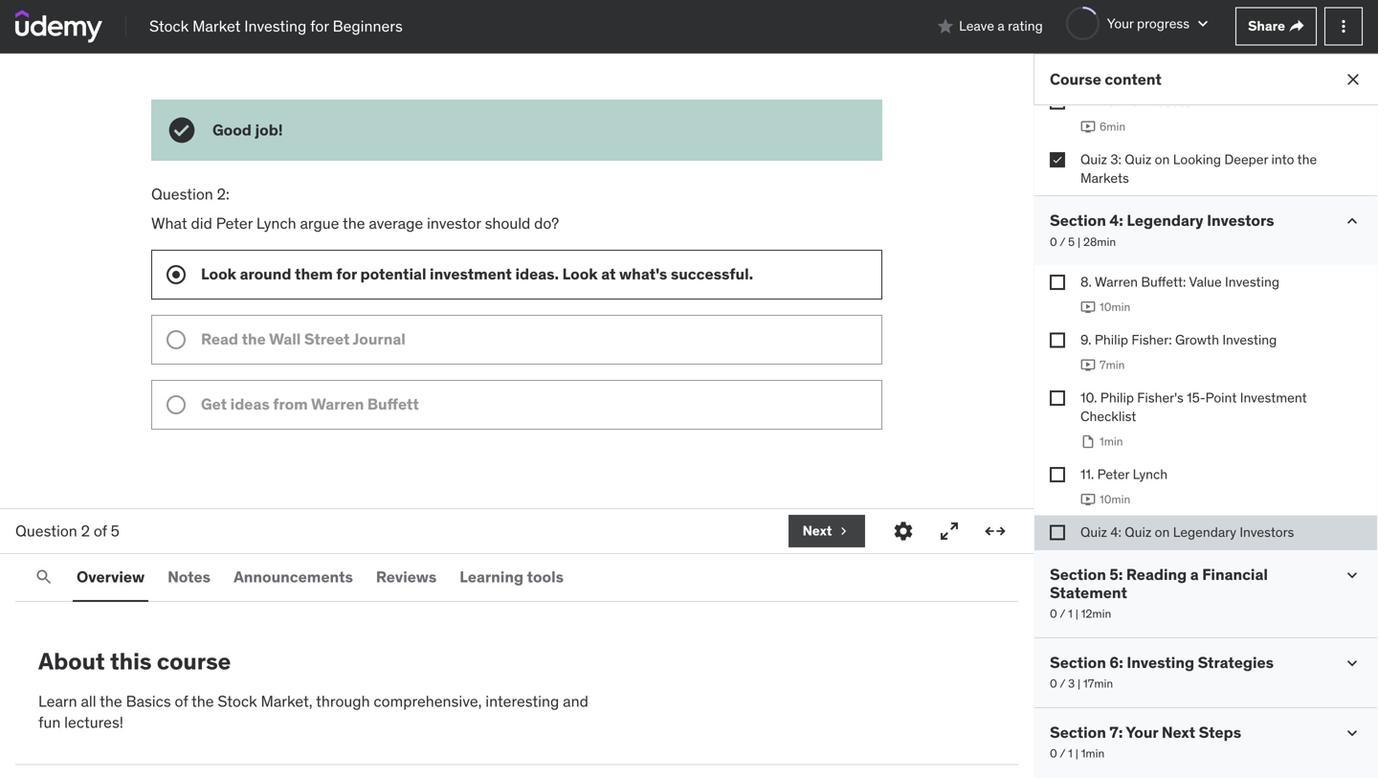 Task type: locate. For each thing, give the bounding box(es) containing it.
11.
[[1081, 466, 1095, 483]]

look
[[201, 264, 237, 284], [563, 264, 598, 284]]

learn all the basics of the stock market, through comprehensive, interesting and fun lectures!
[[38, 692, 589, 733]]

2 vertical spatial xsmall image
[[836, 524, 852, 539]]

1 vertical spatial for
[[336, 264, 357, 284]]

0 vertical spatial legendary
[[1127, 211, 1204, 230]]

4:
[[1110, 211, 1124, 230], [1111, 523, 1122, 541]]

2
[[81, 521, 90, 541]]

lynch right 11.
[[1133, 466, 1168, 483]]

0 vertical spatial small image
[[1343, 566, 1362, 585]]

1 vertical spatial lynch
[[1133, 466, 1168, 483]]

legendary up financial
[[1174, 523, 1237, 541]]

0 vertical spatial of
[[94, 521, 107, 541]]

1 on from the top
[[1155, 151, 1170, 168]]

philip
[[1095, 331, 1129, 348], [1101, 389, 1134, 406]]

question left 2
[[15, 521, 77, 541]]

0 horizontal spatial lynch
[[256, 213, 296, 233]]

xsmall image right expanded view image
[[1050, 525, 1066, 540]]

learning tools
[[460, 567, 564, 587]]

0
[[1050, 234, 1058, 249], [1050, 607, 1058, 622], [1050, 677, 1058, 691], [1050, 747, 1058, 761]]

1 vertical spatial a
[[1191, 565, 1199, 584]]

1 small image from the top
[[1343, 566, 1362, 585]]

0 vertical spatial on
[[1155, 151, 1170, 168]]

small image
[[1194, 14, 1213, 33], [936, 17, 956, 36], [1343, 212, 1362, 231], [1343, 724, 1362, 743]]

investors down deeper at the top right of the page
[[1207, 211, 1275, 230]]

lynch left argue
[[256, 213, 296, 233]]

start philip fisher's 15-point investment checklist image
[[1081, 434, 1096, 449]]

a inside "section 5: reading a financial statement 0 / 1 | 12min"
[[1191, 565, 1199, 584]]

question for question 2: what did peter lynch argue the average investor should do?
[[151, 184, 213, 204]]

5
[[1069, 234, 1075, 249], [111, 521, 120, 541]]

section inside section 6: investing strategies 0 / 3 | 17min
[[1050, 653, 1107, 673]]

4 0 from the top
[[1050, 747, 1058, 761]]

investors up financial
[[1240, 523, 1295, 541]]

small image for section 5: reading a financial statement
[[1343, 566, 1362, 585]]

steps
[[1199, 723, 1242, 743]]

/ inside "section 5: reading a financial statement 0 / 1 | 12min"
[[1060, 607, 1066, 622]]

5 inside section 4: legendary investors 0 / 5 | 28min
[[1069, 234, 1075, 249]]

1 horizontal spatial for
[[336, 264, 357, 284]]

3:
[[1111, 151, 1122, 168]]

markets
[[1081, 169, 1130, 187]]

1 horizontal spatial of
[[175, 692, 188, 711]]

0 vertical spatial xsmall image
[[1050, 152, 1066, 167]]

legendary inside section 4: legendary investors 0 / 5 | 28min
[[1127, 211, 1204, 230]]

1 vertical spatial xsmall image
[[1050, 391, 1066, 406]]

10min
[[1100, 300, 1131, 315], [1100, 492, 1131, 507]]

0 down section 7: your next steps "dropdown button" at the bottom right
[[1050, 747, 1058, 761]]

2 10min from the top
[[1100, 492, 1131, 507]]

of right 2
[[94, 521, 107, 541]]

lectures!
[[64, 713, 124, 733]]

| left the 12min in the right bottom of the page
[[1076, 607, 1079, 622]]

3 section from the top
[[1050, 653, 1107, 673]]

5 left 28min
[[1069, 234, 1075, 249]]

legendary up buffett:
[[1127, 211, 1204, 230]]

1 vertical spatial question
[[15, 521, 77, 541]]

a inside button
[[998, 17, 1005, 35]]

/ down section 7: your next steps "dropdown button" at the bottom right
[[1060, 747, 1066, 761]]

0 vertical spatial your
[[1108, 15, 1134, 32]]

look left the at
[[563, 264, 598, 284]]

0 vertical spatial 4:
[[1110, 211, 1124, 230]]

0 vertical spatial 1min
[[1100, 434, 1124, 449]]

quiz up reading
[[1125, 523, 1152, 541]]

2:
[[217, 184, 230, 204]]

0 horizontal spatial of
[[94, 521, 107, 541]]

fun
[[38, 713, 61, 733]]

1 vertical spatial on
[[1155, 523, 1170, 541]]

your left progress
[[1108, 15, 1134, 32]]

0 horizontal spatial warren
[[311, 394, 364, 414]]

next left steps
[[1162, 723, 1196, 743]]

/
[[1060, 234, 1066, 249], [1060, 607, 1066, 622], [1060, 677, 1066, 691], [1060, 747, 1066, 761]]

0 horizontal spatial for
[[310, 16, 329, 36]]

read the wall street journal
[[201, 329, 406, 349]]

ipo
[[1119, 93, 1141, 110]]

beginners
[[333, 16, 403, 36]]

1 horizontal spatial warren
[[1095, 273, 1138, 291]]

investing right market
[[244, 16, 307, 36]]

for left beginners
[[310, 16, 329, 36]]

legendary
[[1127, 211, 1204, 230], [1174, 523, 1237, 541]]

1min down section 7: your next steps "dropdown button" at the bottom right
[[1082, 747, 1105, 761]]

1 left the 12min in the right bottom of the page
[[1069, 607, 1073, 622]]

next inside section 7: your next steps 0 / 1 | 1min
[[1162, 723, 1196, 743]]

1 horizontal spatial question
[[151, 184, 213, 204]]

section 7: your next steps button
[[1050, 723, 1242, 743]]

0 vertical spatial warren
[[1095, 273, 1138, 291]]

xsmall image left settings icon
[[836, 524, 852, 539]]

fisher's
[[1138, 389, 1184, 406]]

quiz 4: quiz on legendary investors
[[1081, 523, 1295, 541]]

1 vertical spatial stock
[[218, 692, 257, 711]]

1min right start philip fisher's 15-point investment checklist icon
[[1100, 434, 1124, 449]]

statement
[[1050, 583, 1128, 603]]

for right them at the top
[[336, 264, 357, 284]]

1 horizontal spatial lynch
[[1133, 466, 1168, 483]]

peter right 11.
[[1098, 466, 1130, 483]]

question inside question 2: what did peter lynch argue the average investor should do?
[[151, 184, 213, 204]]

xsmall image for 8. warren buffett: value investing
[[1050, 275, 1066, 290]]

0 horizontal spatial peter
[[216, 213, 253, 233]]

value
[[1190, 273, 1222, 291]]

0 vertical spatial peter
[[216, 213, 253, 233]]

learning
[[460, 567, 524, 587]]

philip for 9.
[[1095, 331, 1129, 348]]

question 2 of 5
[[15, 521, 120, 541]]

leave
[[959, 17, 995, 35]]

the right into
[[1298, 151, 1318, 168]]

the right argue
[[343, 213, 365, 233]]

about
[[38, 647, 105, 676]]

your inside section 7: your next steps 0 / 1 | 1min
[[1126, 723, 1159, 743]]

the inside group
[[242, 329, 266, 349]]

next
[[803, 522, 832, 540], [1162, 723, 1196, 743]]

0 left the 3
[[1050, 677, 1058, 691]]

investing right 6:
[[1127, 653, 1195, 673]]

0 left 28min
[[1050, 234, 1058, 249]]

1 section from the top
[[1050, 211, 1107, 230]]

small image
[[1343, 566, 1362, 585], [1343, 654, 1362, 673]]

quiz 3: quiz on looking deeper into the markets
[[1081, 151, 1318, 187]]

your right 7:
[[1126, 723, 1159, 743]]

4: inside section 4: legendary investors 0 / 5 | 28min
[[1110, 211, 1124, 230]]

1
[[1069, 607, 1073, 622], [1069, 747, 1073, 761]]

xsmall image for 11. peter lynch
[[1050, 467, 1066, 482]]

0 horizontal spatial look
[[201, 264, 237, 284]]

2 small image from the top
[[1343, 654, 1362, 673]]

the right "all" at the left bottom of the page
[[100, 692, 122, 711]]

1 vertical spatial 5
[[111, 521, 120, 541]]

leave a rating
[[959, 17, 1043, 35]]

for
[[310, 16, 329, 36], [336, 264, 357, 284]]

section for section 5: reading a financial statement
[[1050, 565, 1107, 584]]

xsmall image inside share button
[[1290, 19, 1305, 34]]

all
[[81, 692, 96, 711]]

| down section 7: your next steps "dropdown button" at the bottom right
[[1076, 747, 1079, 761]]

next left settings icon
[[803, 522, 832, 540]]

4 / from the top
[[1060, 747, 1066, 761]]

xsmall image inside next 'button'
[[836, 524, 852, 539]]

10. philip fisher's 15-point investment checklist
[[1081, 389, 1308, 425]]

4 section from the top
[[1050, 723, 1107, 743]]

2 section from the top
[[1050, 565, 1107, 584]]

on left looking
[[1155, 151, 1170, 168]]

0 vertical spatial 10min
[[1100, 300, 1131, 315]]

play philip fisher: growth investing image
[[1081, 358, 1096, 373]]

1 horizontal spatial 5
[[1069, 234, 1075, 249]]

1 / from the top
[[1060, 234, 1066, 249]]

/ inside section 6: investing strategies 0 / 3 | 17min
[[1060, 677, 1066, 691]]

1 vertical spatial 1min
[[1082, 747, 1105, 761]]

3 0 from the top
[[1050, 677, 1058, 691]]

section 4: legendary investors 0 / 5 | 28min
[[1050, 211, 1275, 249]]

reading
[[1127, 565, 1187, 584]]

xsmall image
[[1290, 19, 1305, 34], [1050, 94, 1066, 110], [1050, 275, 1066, 290], [1050, 333, 1066, 348], [1050, 467, 1066, 482], [1050, 525, 1066, 540]]

0 vertical spatial lynch
[[256, 213, 296, 233]]

on inside the quiz 3: quiz on looking deeper into the markets
[[1155, 151, 1170, 168]]

a
[[998, 17, 1005, 35], [1191, 565, 1199, 584]]

look left around
[[201, 264, 237, 284]]

1 vertical spatial your
[[1126, 723, 1159, 743]]

investing
[[244, 16, 307, 36], [1226, 273, 1280, 291], [1223, 331, 1277, 348], [1127, 653, 1195, 673]]

10min for warren
[[1100, 300, 1131, 315]]

0 vertical spatial investors
[[1207, 211, 1275, 230]]

3 / from the top
[[1060, 677, 1066, 691]]

5 right 2
[[111, 521, 120, 541]]

2 1 from the top
[[1069, 747, 1073, 761]]

0 horizontal spatial question
[[15, 521, 77, 541]]

0 vertical spatial 5
[[1069, 234, 1075, 249]]

read
[[201, 329, 238, 349]]

looking
[[1174, 151, 1222, 168]]

warren
[[1095, 273, 1138, 291], [311, 394, 364, 414]]

2 0 from the top
[[1050, 607, 1058, 622]]

xsmall image right share
[[1290, 19, 1305, 34]]

1 vertical spatial philip
[[1101, 389, 1134, 406]]

1 vertical spatial 4:
[[1111, 523, 1122, 541]]

3
[[1069, 677, 1075, 691]]

xsmall image left "3:" at the right top of the page
[[1050, 152, 1066, 167]]

0 vertical spatial 1
[[1069, 607, 1073, 622]]

section up 28min
[[1050, 211, 1107, 230]]

job!
[[255, 120, 283, 140]]

1 horizontal spatial stock
[[218, 692, 257, 711]]

section 6: investing strategies button
[[1050, 653, 1274, 673]]

around
[[240, 264, 292, 284]]

section 7: your next steps 0 / 1 | 1min
[[1050, 723, 1242, 761]]

1 0 from the top
[[1050, 234, 1058, 249]]

reviews
[[376, 567, 437, 587]]

1 vertical spatial of
[[175, 692, 188, 711]]

section left 7:
[[1050, 723, 1107, 743]]

peter inside question 2: what did peter lynch argue the average investor should do?
[[216, 213, 253, 233]]

6:
[[1110, 653, 1124, 673]]

1 horizontal spatial next
[[1162, 723, 1196, 743]]

a left rating
[[998, 17, 1005, 35]]

warren right from
[[311, 394, 364, 414]]

11. peter lynch
[[1081, 466, 1168, 483]]

philip up checklist
[[1101, 389, 1134, 406]]

section inside section 7: your next steps 0 / 1 | 1min
[[1050, 723, 1107, 743]]

question up what
[[151, 184, 213, 204]]

section left 5:
[[1050, 565, 1107, 584]]

xsmall image
[[1050, 152, 1066, 167], [1050, 391, 1066, 406], [836, 524, 852, 539]]

settings image
[[892, 520, 915, 543]]

1 vertical spatial legendary
[[1174, 523, 1237, 541]]

section 4: legendary investors button
[[1050, 211, 1275, 230]]

| right the 3
[[1078, 677, 1081, 691]]

overview
[[77, 567, 145, 587]]

xsmall image left 9.
[[1050, 333, 1066, 348]]

market
[[193, 16, 241, 36]]

4: for section
[[1110, 211, 1124, 230]]

fullscreen image
[[938, 520, 961, 543]]

philip inside the 10. philip fisher's 15-point investment checklist
[[1101, 389, 1134, 406]]

section inside section 4: legendary investors 0 / 5 | 28min
[[1050, 211, 1107, 230]]

1 horizontal spatial look
[[563, 264, 598, 284]]

of inside learn all the basics of the stock market, through comprehensive, interesting and fun lectures!
[[175, 692, 188, 711]]

/ left the 3
[[1060, 677, 1066, 691]]

0 down statement
[[1050, 607, 1058, 622]]

question
[[151, 184, 213, 204], [15, 521, 77, 541]]

peter
[[216, 213, 253, 233], [1098, 466, 1130, 483]]

stock left market,
[[218, 692, 257, 711]]

xsmall image left 7.
[[1050, 94, 1066, 110]]

on
[[1155, 151, 1170, 168], [1155, 523, 1170, 541]]

0 inside "section 5: reading a financial statement 0 / 1 | 12min"
[[1050, 607, 1058, 622]]

0 horizontal spatial a
[[998, 17, 1005, 35]]

2 / from the top
[[1060, 607, 1066, 622]]

xsmall image left 8.
[[1050, 275, 1066, 290]]

on for legendary
[[1155, 523, 1170, 541]]

philip up "7min"
[[1095, 331, 1129, 348]]

10min right play warren buffett: value investing icon
[[1100, 300, 1131, 315]]

4: up 5:
[[1111, 523, 1122, 541]]

play warren buffett: value investing image
[[1081, 300, 1096, 315]]

10min for peter
[[1100, 492, 1131, 507]]

1 down the 3
[[1069, 747, 1073, 761]]

1 vertical spatial next
[[1162, 723, 1196, 743]]

/ left 28min
[[1060, 234, 1066, 249]]

2 look from the left
[[563, 264, 598, 284]]

investors inside section 4: legendary investors 0 / 5 | 28min
[[1207, 211, 1275, 230]]

/ down statement
[[1060, 607, 1066, 622]]

xsmall image left 10.
[[1050, 391, 1066, 406]]

small image for section 6: investing strategies
[[1343, 654, 1362, 673]]

0 vertical spatial philip
[[1095, 331, 1129, 348]]

10min down 11. peter lynch
[[1100, 492, 1131, 507]]

peter down 2:
[[216, 213, 253, 233]]

1 horizontal spatial a
[[1191, 565, 1199, 584]]

warren right 8.
[[1095, 273, 1138, 291]]

1 vertical spatial warren
[[311, 394, 364, 414]]

2 on from the top
[[1155, 523, 1170, 541]]

1 horizontal spatial peter
[[1098, 466, 1130, 483]]

1 vertical spatial peter
[[1098, 466, 1130, 483]]

| left 28min
[[1078, 234, 1081, 249]]

the left wall
[[242, 329, 266, 349]]

stock left market
[[149, 16, 189, 36]]

1 1 from the top
[[1069, 607, 1073, 622]]

lynch
[[256, 213, 296, 233], [1133, 466, 1168, 483]]

xsmall image left 11.
[[1050, 467, 1066, 482]]

journal
[[353, 329, 406, 349]]

for inside what did peter lynch argue the average investor should do? group
[[336, 264, 357, 284]]

investing right value
[[1226, 273, 1280, 291]]

0 vertical spatial question
[[151, 184, 213, 204]]

0 vertical spatial next
[[803, 522, 832, 540]]

section
[[1050, 211, 1107, 230], [1050, 565, 1107, 584], [1050, 653, 1107, 673], [1050, 723, 1107, 743]]

0 vertical spatial for
[[310, 16, 329, 36]]

0 vertical spatial a
[[998, 17, 1005, 35]]

1 vertical spatial 10min
[[1100, 492, 1131, 507]]

section up the 3
[[1050, 653, 1107, 673]]

of right basics
[[175, 692, 188, 711]]

1 10min from the top
[[1100, 300, 1131, 315]]

on up reading
[[1155, 523, 1170, 541]]

4: up 28min
[[1110, 211, 1124, 230]]

peter inside sidebar element
[[1098, 466, 1130, 483]]

|
[[1078, 234, 1081, 249], [1076, 607, 1079, 622], [1078, 677, 1081, 691], [1076, 747, 1079, 761]]

section for section 7: your next steps
[[1050, 723, 1107, 743]]

1 vertical spatial small image
[[1343, 654, 1362, 673]]

0 inside section 6: investing strategies 0 / 3 | 17min
[[1050, 677, 1058, 691]]

a right reading
[[1191, 565, 1199, 584]]

1 vertical spatial 1
[[1069, 747, 1073, 761]]

0 vertical spatial stock
[[149, 16, 189, 36]]

of
[[94, 521, 107, 541], [175, 692, 188, 711]]

0 horizontal spatial next
[[803, 522, 832, 540]]

section inside "section 5: reading a financial statement 0 / 1 | 12min"
[[1050, 565, 1107, 584]]

lynch inside question 2: what did peter lynch argue the average investor should do?
[[256, 213, 296, 233]]

10.
[[1081, 389, 1098, 406]]

the inside question 2: what did peter lynch argue the average investor should do?
[[343, 213, 365, 233]]



Task type: vqa. For each thing, say whether or not it's contained in the screenshot.
'Leave a rating'
yes



Task type: describe. For each thing, give the bounding box(es) containing it.
overview button
[[73, 554, 149, 600]]

comprehensive,
[[374, 692, 482, 711]]

section for section 6: investing strategies
[[1050, 653, 1107, 673]]

8. warren buffett: value investing
[[1081, 273, 1280, 291]]

section 5: reading a financial statement 0 / 1 | 12min
[[1050, 565, 1269, 622]]

leave a rating button
[[936, 3, 1043, 49]]

at
[[601, 264, 616, 284]]

progress
[[1137, 15, 1190, 32]]

announcements
[[234, 567, 353, 587]]

next inside next 'button'
[[803, 522, 832, 540]]

7min
[[1100, 358, 1125, 373]]

udemy image
[[15, 10, 102, 43]]

stock inside learn all the basics of the stock market, through comprehensive, interesting and fun lectures!
[[218, 692, 257, 711]]

get ideas from warren buffett
[[201, 394, 419, 414]]

did
[[191, 213, 212, 233]]

buffett:
[[1142, 273, 1187, 291]]

1 inside "section 5: reading a financial statement 0 / 1 | 12min"
[[1069, 607, 1073, 622]]

0 horizontal spatial 5
[[111, 521, 120, 541]]

good job!
[[213, 120, 283, 140]]

your inside dropdown button
[[1108, 15, 1134, 32]]

search image
[[34, 568, 54, 587]]

do?
[[534, 213, 559, 233]]

the
[[1093, 93, 1115, 110]]

them
[[295, 264, 333, 284]]

the inside the quiz 3: quiz on looking deeper into the markets
[[1298, 151, 1318, 168]]

expanded view image
[[984, 520, 1007, 543]]

section 6: investing strategies 0 / 3 | 17min
[[1050, 653, 1274, 691]]

your progress button
[[1066, 7, 1213, 40]]

course
[[1050, 69, 1102, 89]]

investment
[[430, 264, 512, 284]]

ideas
[[230, 394, 270, 414]]

warren inside sidebar element
[[1095, 273, 1138, 291]]

play the ipo process image
[[1081, 119, 1096, 135]]

from
[[273, 394, 308, 414]]

process
[[1144, 93, 1192, 110]]

this
[[110, 647, 152, 676]]

warren inside what did peter lynch argue the average investor should do? group
[[311, 394, 364, 414]]

notes button
[[164, 554, 215, 600]]

0 inside section 7: your next steps 0 / 1 | 1min
[[1050, 747, 1058, 761]]

actions image
[[1335, 17, 1354, 36]]

notes
[[168, 567, 211, 587]]

| inside section 6: investing strategies 0 / 3 | 17min
[[1078, 677, 1081, 691]]

ideas.
[[516, 264, 559, 284]]

for for potential
[[336, 264, 357, 284]]

average
[[369, 213, 423, 233]]

into
[[1272, 151, 1295, 168]]

| inside section 4: legendary investors 0 / 5 | 28min
[[1078, 234, 1081, 249]]

on for looking
[[1155, 151, 1170, 168]]

| inside section 7: your next steps 0 / 1 | 1min
[[1076, 747, 1079, 761]]

section 5: reading a financial statement button
[[1050, 565, 1328, 603]]

market,
[[261, 692, 313, 711]]

close course content sidebar image
[[1344, 70, 1363, 89]]

reviews button
[[372, 554, 441, 600]]

quiz right "3:" at the right top of the page
[[1125, 151, 1152, 168]]

checklist
[[1081, 408, 1137, 425]]

lynch inside sidebar element
[[1133, 466, 1168, 483]]

the down course
[[191, 692, 214, 711]]

potential
[[360, 264, 427, 284]]

basics
[[126, 692, 171, 711]]

1 vertical spatial investors
[[1240, 523, 1295, 541]]

and
[[563, 692, 589, 711]]

question 2: what did peter lynch argue the average investor should do?
[[151, 184, 563, 233]]

sidebar element
[[1034, 0, 1379, 778]]

strategies
[[1198, 653, 1274, 673]]

course
[[157, 647, 231, 676]]

buffett
[[368, 394, 419, 414]]

small image inside 'leave a rating' button
[[936, 17, 956, 36]]

15-
[[1187, 389, 1206, 406]]

/ inside section 7: your next steps 0 / 1 | 1min
[[1060, 747, 1066, 761]]

question for question 2 of 5
[[15, 521, 77, 541]]

good
[[213, 120, 252, 140]]

investing inside section 6: investing strategies 0 / 3 | 17min
[[1127, 653, 1195, 673]]

financial
[[1203, 565, 1269, 584]]

28min
[[1084, 234, 1116, 249]]

should
[[485, 213, 531, 233]]

/ inside section 4: legendary investors 0 / 5 | 28min
[[1060, 234, 1066, 249]]

investing right growth on the right top
[[1223, 331, 1277, 348]]

quiz down play peter lynch icon
[[1081, 523, 1108, 541]]

small image inside your progress dropdown button
[[1194, 14, 1213, 33]]

0 horizontal spatial stock
[[149, 16, 189, 36]]

1 look from the left
[[201, 264, 237, 284]]

share
[[1249, 17, 1286, 35]]

what
[[151, 213, 187, 233]]

8.
[[1081, 273, 1092, 291]]

stock market investing for beginners
[[149, 16, 403, 36]]

course content
[[1050, 69, 1162, 89]]

learning tools button
[[456, 554, 568, 600]]

4: for quiz
[[1111, 523, 1122, 541]]

7:
[[1110, 723, 1123, 743]]

share button
[[1236, 7, 1317, 45]]

wall
[[269, 329, 301, 349]]

17min
[[1084, 677, 1114, 691]]

about this course
[[38, 647, 231, 676]]

fisher:
[[1132, 331, 1172, 348]]

investment
[[1241, 389, 1308, 406]]

xsmall image for 7. the ipo process
[[1050, 94, 1066, 110]]

content
[[1105, 69, 1162, 89]]

section for section 4: legendary investors
[[1050, 211, 1107, 230]]

announcements button
[[230, 554, 357, 600]]

9.
[[1081, 331, 1092, 348]]

1 inside section 7: your next steps 0 / 1 | 1min
[[1069, 747, 1073, 761]]

growth
[[1176, 331, 1220, 348]]

quiz up markets
[[1081, 151, 1108, 168]]

deeper
[[1225, 151, 1269, 168]]

9. philip fisher: growth investing
[[1081, 331, 1277, 348]]

| inside "section 5: reading a financial statement 0 / 1 | 12min"
[[1076, 607, 1079, 622]]

argue
[[300, 213, 339, 233]]

tools
[[527, 567, 564, 587]]

play peter lynch image
[[1081, 492, 1096, 507]]

for for beginners
[[310, 16, 329, 36]]

stock market investing for beginners link
[[149, 16, 403, 37]]

get
[[201, 394, 227, 414]]

5:
[[1110, 565, 1123, 584]]

look around them for potential investment ideas. look at what's successful.
[[201, 264, 757, 284]]

what did peter lynch argue the average investor should do? group
[[151, 250, 883, 430]]

philip for 10.
[[1101, 389, 1134, 406]]

point
[[1206, 389, 1237, 406]]

0 inside section 4: legendary investors 0 / 5 | 28min
[[1050, 234, 1058, 249]]

7. the ipo process
[[1081, 93, 1192, 110]]

xsmall image for 9. philip fisher: growth investing
[[1050, 333, 1066, 348]]

your progress
[[1108, 15, 1190, 32]]

1min inside section 7: your next steps 0 / 1 | 1min
[[1082, 747, 1105, 761]]

12min
[[1082, 607, 1112, 622]]



